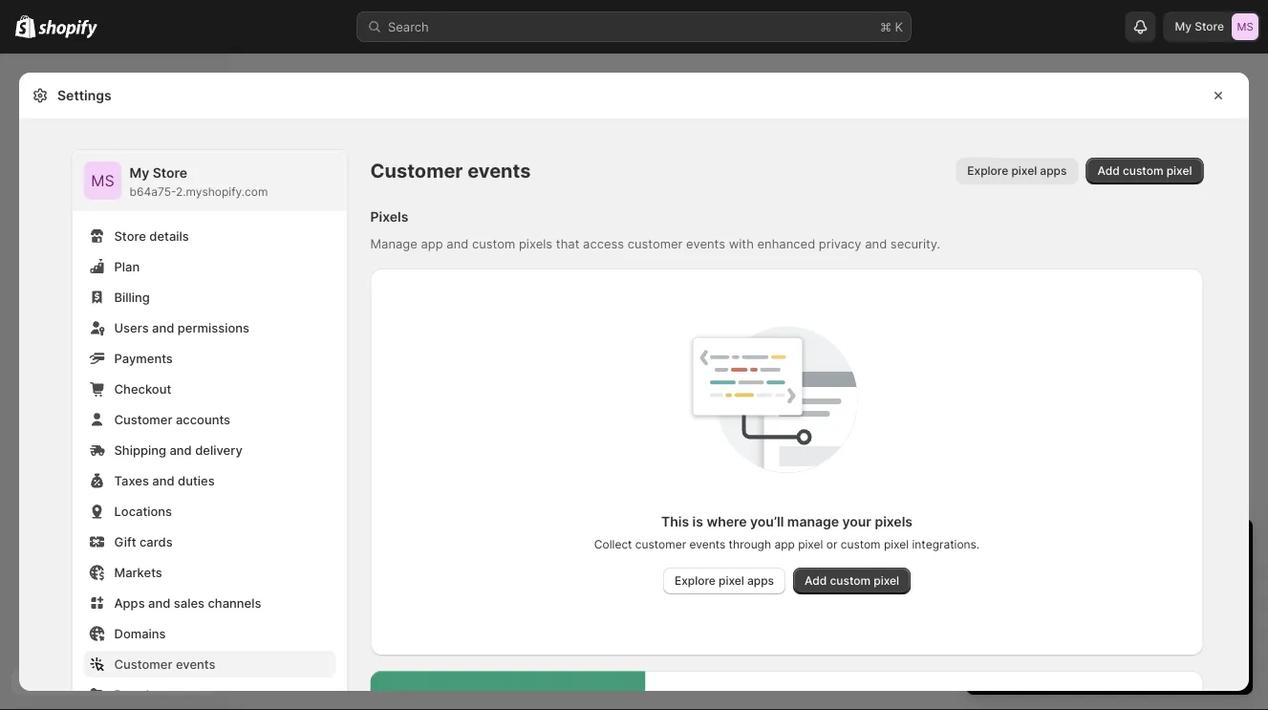 Task type: vqa. For each thing, say whether or not it's contained in the screenshot.
first FIRST NAME from the bottom of the page
no



Task type: describe. For each thing, give the bounding box(es) containing it.
access
[[583, 236, 624, 251]]

markets
[[114, 565, 162, 580]]

app inside this is where you'll manage your pixels collect customer events through app pixel or custom pixel integrations.
[[775, 538, 795, 552]]

add for bottom add custom pixel button
[[805, 574, 827, 588]]

with
[[729, 236, 754, 251]]

3
[[1165, 620, 1173, 635]]

to
[[1065, 601, 1077, 616]]

security.
[[891, 236, 941, 251]]

customer for the customer events link
[[114, 657, 173, 672]]

brand link
[[84, 682, 336, 708]]

my store b64a75-2.myshopify.com
[[130, 165, 268, 199]]

1 horizontal spatial my store image
[[1232, 13, 1259, 40]]

taxes and duties link
[[84, 467, 336, 494]]

apps
[[114, 596, 145, 610]]

where
[[707, 514, 747, 530]]

plan for select a plan to extend your shopify trial for just $1/month for your first 3 months.
[[1036, 601, 1061, 616]]

gift
[[114, 534, 136, 549]]

my for my store b64a75-2.myshopify.com
[[130, 165, 149, 181]]

select a plan
[[1075, 655, 1145, 669]]

1 horizontal spatial explore pixel apps link
[[956, 158, 1079, 184]]

apps and sales channels
[[114, 596, 261, 610]]

gift cards
[[114, 534, 173, 549]]

customer events inside shop settings menu element
[[114, 657, 216, 672]]

explore pixel apps for the right explore pixel apps link
[[968, 164, 1067, 178]]

billing link
[[84, 284, 336, 311]]

cards
[[140, 534, 173, 549]]

and for sales
[[148, 596, 170, 610]]

0 vertical spatial customer
[[628, 236, 683, 251]]

apps for the leftmost explore pixel apps link
[[747, 574, 774, 588]]

plan
[[114, 259, 140, 274]]

is
[[693, 514, 704, 530]]

collect
[[594, 538, 632, 552]]

and right privacy
[[865, 236, 887, 251]]

my for my store
[[1175, 20, 1192, 33]]

checkout link
[[84, 376, 336, 402]]

settings
[[57, 87, 112, 104]]

or
[[827, 538, 838, 552]]

this is where you'll manage your pixels collect customer events through app pixel or custom pixel integrations.
[[594, 514, 980, 552]]

locations
[[114, 504, 172, 519]]

pixels inside this is where you'll manage your pixels collect customer events through app pixel or custom pixel integrations.
[[875, 514, 913, 530]]

explore pixel apps for the leftmost explore pixel apps link
[[675, 574, 774, 588]]

⌘ k
[[880, 19, 903, 34]]

0 vertical spatial app
[[421, 236, 443, 251]]

domains
[[114, 626, 166, 641]]

events inside this is where you'll manage your pixels collect customer events through app pixel or custom pixel integrations.
[[690, 538, 726, 552]]

0 horizontal spatial shopify image
[[15, 15, 36, 38]]

just
[[1005, 620, 1027, 635]]

pixels
[[370, 209, 409, 225]]

2 for from the left
[[1089, 620, 1105, 635]]

permissions
[[178, 320, 249, 335]]

domains link
[[84, 620, 336, 647]]

apps and sales channels link
[[84, 590, 336, 617]]

channels
[[208, 596, 261, 610]]

checkout
[[114, 381, 171, 396]]

a for select a plan to extend your shopify trial for just $1/month for your first 3 months.
[[1026, 601, 1033, 616]]

store details
[[114, 228, 189, 243]]

1 vertical spatial add custom pixel button
[[793, 568, 911, 595]]

shipping and delivery
[[114, 443, 243, 457]]

shop settings menu element
[[72, 150, 347, 710]]

customer accounts
[[114, 412, 230, 427]]

your for extend
[[1124, 601, 1150, 616]]

a for select a plan
[[1112, 655, 1119, 669]]

customer for customer accounts link
[[114, 412, 173, 427]]

0 vertical spatial customer
[[370, 159, 463, 183]]

billing
[[114, 290, 150, 304]]

locations link
[[84, 498, 336, 525]]

0 vertical spatial customer events
[[370, 159, 531, 183]]

select a plan to extend your shopify trial for just $1/month for your first 3 months.
[[986, 601, 1224, 635]]

my store
[[1175, 20, 1225, 33]]

store details link
[[84, 223, 336, 250]]

apps for the right explore pixel apps link
[[1040, 164, 1067, 178]]

gift cards link
[[84, 529, 336, 555]]

payments
[[114, 351, 173, 366]]

3 days left in your trial element
[[966, 569, 1253, 695]]

customer inside this is where you'll manage your pixels collect customer events through app pixel or custom pixel integrations.
[[636, 538, 686, 552]]

store for my store b64a75-2.myshopify.com
[[153, 165, 187, 181]]

2.myshopify.com
[[176, 185, 268, 199]]



Task type: locate. For each thing, give the bounding box(es) containing it.
payments link
[[84, 345, 336, 372]]

0 vertical spatial store
[[1195, 20, 1225, 33]]

select for select a plan to extend your shopify trial for just $1/month for your first 3 months.
[[986, 601, 1022, 616]]

your up first
[[1124, 601, 1150, 616]]

1 vertical spatial store
[[153, 165, 187, 181]]

users and permissions
[[114, 320, 249, 335]]

manage app and custom pixels that access customer events with enhanced privacy and security.
[[370, 236, 941, 251]]

explore for the right explore pixel apps link
[[968, 164, 1009, 178]]

1 horizontal spatial add
[[1098, 164, 1120, 178]]

app
[[421, 236, 443, 251], [775, 538, 795, 552]]

duties
[[178, 473, 215, 488]]

1 horizontal spatial add custom pixel button
[[1086, 158, 1204, 184]]

0 vertical spatial add custom pixel
[[1098, 164, 1193, 178]]

0 horizontal spatial explore pixel apps link
[[663, 568, 786, 595]]

sales
[[174, 596, 205, 610]]

a down select a plan to extend your shopify trial for just $1/month for your first 3 months.
[[1112, 655, 1119, 669]]

store inside my store b64a75-2.myshopify.com
[[153, 165, 187, 181]]

1 vertical spatial apps
[[747, 574, 774, 588]]

integrations.
[[912, 538, 980, 552]]

0 vertical spatial apps
[[1040, 164, 1067, 178]]

2 vertical spatial your
[[1109, 620, 1135, 635]]

1 horizontal spatial shopify image
[[38, 20, 98, 39]]

shipping and delivery link
[[84, 437, 336, 464]]

my store image inside shop settings menu element
[[84, 162, 122, 200]]

0 horizontal spatial a
[[1026, 601, 1033, 616]]

0 horizontal spatial my store image
[[84, 162, 122, 200]]

0 vertical spatial plan
[[1036, 601, 1061, 616]]

users
[[114, 320, 149, 335]]

explore
[[968, 164, 1009, 178], [675, 574, 716, 588]]

0 horizontal spatial explore pixel apps
[[675, 574, 774, 588]]

extend
[[1080, 601, 1120, 616]]

markets link
[[84, 559, 336, 586]]

delivery
[[195, 443, 243, 457]]

1 horizontal spatial my
[[1175, 20, 1192, 33]]

customer down checkout
[[114, 412, 173, 427]]

1 horizontal spatial for
[[1089, 620, 1105, 635]]

and
[[447, 236, 469, 251], [865, 236, 887, 251], [152, 320, 174, 335], [170, 443, 192, 457], [152, 473, 175, 488], [148, 596, 170, 610]]

1 vertical spatial plan
[[1122, 655, 1145, 669]]

and right users
[[152, 320, 174, 335]]

add custom pixel for rightmost add custom pixel button
[[1098, 164, 1193, 178]]

0 vertical spatial add custom pixel button
[[1086, 158, 1204, 184]]

and right "manage"
[[447, 236, 469, 251]]

⌘
[[880, 19, 892, 34]]

1 horizontal spatial app
[[775, 538, 795, 552]]

0 horizontal spatial store
[[114, 228, 146, 243]]

1 vertical spatial customer
[[636, 538, 686, 552]]

pixels up integrations.
[[875, 514, 913, 530]]

1 vertical spatial explore pixel apps link
[[663, 568, 786, 595]]

k
[[895, 19, 903, 34]]

1 horizontal spatial plan
[[1122, 655, 1145, 669]]

2 vertical spatial customer
[[114, 657, 173, 672]]

1 vertical spatial your
[[1124, 601, 1150, 616]]

customer
[[628, 236, 683, 251], [636, 538, 686, 552]]

plan inside select a plan to extend your shopify trial for just $1/month for your first 3 months.
[[1036, 601, 1061, 616]]

plan down first
[[1122, 655, 1145, 669]]

0 vertical spatial your
[[843, 514, 872, 530]]

0 horizontal spatial pixels
[[519, 236, 553, 251]]

1 vertical spatial my store image
[[84, 162, 122, 200]]

shopify
[[1153, 601, 1198, 616]]

through
[[729, 538, 771, 552]]

a
[[1026, 601, 1033, 616], [1112, 655, 1119, 669]]

taxes
[[114, 473, 149, 488]]

1 vertical spatial customer
[[114, 412, 173, 427]]

customer
[[370, 159, 463, 183], [114, 412, 173, 427], [114, 657, 173, 672]]

select inside select a plan to extend your shopify trial for just $1/month for your first 3 months.
[[986, 601, 1022, 616]]

0 horizontal spatial select
[[986, 601, 1022, 616]]

pixels left that on the top of the page
[[519, 236, 553, 251]]

1 horizontal spatial a
[[1112, 655, 1119, 669]]

customer events link
[[84, 651, 336, 678]]

accounts
[[176, 412, 230, 427]]

your left first
[[1109, 620, 1135, 635]]

1 vertical spatial my
[[130, 165, 149, 181]]

customer up pixels
[[370, 159, 463, 183]]

ms button
[[84, 162, 122, 200]]

for left just
[[986, 620, 1002, 635]]

0 horizontal spatial add custom pixel
[[805, 574, 900, 588]]

my store image right my store in the right of the page
[[1232, 13, 1259, 40]]

first
[[1138, 620, 1161, 635]]

customer events
[[370, 159, 531, 183], [114, 657, 216, 672]]

add custom pixel for bottom add custom pixel button
[[805, 574, 900, 588]]

search
[[388, 19, 429, 34]]

1 vertical spatial pixels
[[875, 514, 913, 530]]

customer events up pixels
[[370, 159, 531, 183]]

shipping
[[114, 443, 166, 457]]

manage
[[370, 236, 418, 251]]

0 vertical spatial pixels
[[519, 236, 553, 251]]

1 vertical spatial explore
[[675, 574, 716, 588]]

2 vertical spatial store
[[114, 228, 146, 243]]

a up just
[[1026, 601, 1033, 616]]

trial
[[1201, 601, 1224, 616]]

plan
[[1036, 601, 1061, 616], [1122, 655, 1145, 669]]

and down customer accounts
[[170, 443, 192, 457]]

0 horizontal spatial my
[[130, 165, 149, 181]]

your for manage
[[843, 514, 872, 530]]

this
[[662, 514, 689, 530]]

1 horizontal spatial explore
[[968, 164, 1009, 178]]

1 vertical spatial add custom pixel
[[805, 574, 900, 588]]

0 horizontal spatial add
[[805, 574, 827, 588]]

enhanced
[[758, 236, 816, 251]]

pixel
[[1012, 164, 1037, 178], [1167, 164, 1193, 178], [798, 538, 823, 552], [884, 538, 909, 552], [719, 574, 744, 588], [874, 574, 900, 588]]

customer right access
[[628, 236, 683, 251]]

your
[[843, 514, 872, 530], [1124, 601, 1150, 616], [1109, 620, 1135, 635]]

0 horizontal spatial add custom pixel button
[[793, 568, 911, 595]]

a inside select a plan to extend your shopify trial for just $1/month for your first 3 months.
[[1026, 601, 1033, 616]]

0 vertical spatial add
[[1098, 164, 1120, 178]]

app down you'll
[[775, 538, 795, 552]]

0 vertical spatial explore pixel apps
[[968, 164, 1067, 178]]

brand
[[114, 687, 149, 702]]

b64a75-
[[130, 185, 176, 199]]

1 horizontal spatial customer events
[[370, 159, 531, 183]]

1 vertical spatial explore pixel apps
[[675, 574, 774, 588]]

you'll
[[750, 514, 784, 530]]

customer accounts link
[[84, 406, 336, 433]]

manage
[[788, 514, 839, 530]]

taxes and duties
[[114, 473, 215, 488]]

1 vertical spatial app
[[775, 538, 795, 552]]

0 horizontal spatial customer events
[[114, 657, 216, 672]]

custom
[[1123, 164, 1164, 178], [472, 236, 516, 251], [841, 538, 881, 552], [830, 574, 871, 588]]

0 horizontal spatial apps
[[747, 574, 774, 588]]

my inside my store b64a75-2.myshopify.com
[[130, 165, 149, 181]]

pixels
[[519, 236, 553, 251], [875, 514, 913, 530]]

select up just
[[986, 601, 1022, 616]]

add custom pixel button
[[1086, 158, 1204, 184], [793, 568, 911, 595]]

my store image
[[1232, 13, 1259, 40], [84, 162, 122, 200]]

customer down domains
[[114, 657, 173, 672]]

1 horizontal spatial select
[[1075, 655, 1109, 669]]

add custom pixel
[[1098, 164, 1193, 178], [805, 574, 900, 588]]

and right taxes on the left of page
[[152, 473, 175, 488]]

1 vertical spatial customer events
[[114, 657, 216, 672]]

1 vertical spatial select
[[1075, 655, 1109, 669]]

and for duties
[[152, 473, 175, 488]]

your inside this is where you'll manage your pixels collect customer events through app pixel or custom pixel integrations.
[[843, 514, 872, 530]]

1 horizontal spatial pixels
[[875, 514, 913, 530]]

custom inside this is where you'll manage your pixels collect customer events through app pixel or custom pixel integrations.
[[841, 538, 881, 552]]

events inside shop settings menu element
[[176, 657, 216, 672]]

2 horizontal spatial store
[[1195, 20, 1225, 33]]

for down extend
[[1089, 620, 1105, 635]]

1 horizontal spatial explore pixel apps
[[968, 164, 1067, 178]]

1 for from the left
[[986, 620, 1002, 635]]

1 vertical spatial a
[[1112, 655, 1119, 669]]

explore for the leftmost explore pixel apps link
[[675, 574, 716, 588]]

add for rightmost add custom pixel button
[[1098, 164, 1120, 178]]

users and permissions link
[[84, 315, 336, 341]]

customer down this
[[636, 538, 686, 552]]

shopify image
[[15, 15, 36, 38], [38, 20, 98, 39]]

app right "manage"
[[421, 236, 443, 251]]

privacy
[[819, 236, 862, 251]]

0 vertical spatial a
[[1026, 601, 1033, 616]]

select down select a plan to extend your shopify trial for just $1/month for your first 3 months.
[[1075, 655, 1109, 669]]

and right apps
[[148, 596, 170, 610]]

0 horizontal spatial app
[[421, 236, 443, 251]]

my store image left the b64a75-
[[84, 162, 122, 200]]

your right manage
[[843, 514, 872, 530]]

and for permissions
[[152, 320, 174, 335]]

select
[[986, 601, 1022, 616], [1075, 655, 1109, 669]]

0 vertical spatial explore
[[968, 164, 1009, 178]]

plan up $1/month
[[1036, 601, 1061, 616]]

0 vertical spatial my
[[1175, 20, 1192, 33]]

explore pixel apps
[[968, 164, 1067, 178], [675, 574, 774, 588]]

1 vertical spatial add
[[805, 574, 827, 588]]

0 horizontal spatial for
[[986, 620, 1002, 635]]

0 horizontal spatial plan
[[1036, 601, 1061, 616]]

1 horizontal spatial apps
[[1040, 164, 1067, 178]]

apps
[[1040, 164, 1067, 178], [747, 574, 774, 588]]

0 vertical spatial my store image
[[1232, 13, 1259, 40]]

select a plan link
[[986, 649, 1234, 676]]

store for my store
[[1195, 20, 1225, 33]]

customer events down domains
[[114, 657, 216, 672]]

and for delivery
[[170, 443, 192, 457]]

for
[[986, 620, 1002, 635], [1089, 620, 1105, 635]]

months.
[[1176, 620, 1224, 635]]

dialog
[[1257, 73, 1269, 691]]

0 vertical spatial select
[[986, 601, 1022, 616]]

$1/month
[[1030, 620, 1086, 635]]

1 horizontal spatial add custom pixel
[[1098, 164, 1193, 178]]

select for select a plan
[[1075, 655, 1109, 669]]

add
[[1098, 164, 1120, 178], [805, 574, 827, 588]]

plan for select a plan
[[1122, 655, 1145, 669]]

settings dialog
[[19, 73, 1249, 710]]

that
[[556, 236, 580, 251]]

1 horizontal spatial store
[[153, 165, 187, 181]]

0 horizontal spatial explore
[[675, 574, 716, 588]]

details
[[149, 228, 189, 243]]

0 vertical spatial explore pixel apps link
[[956, 158, 1079, 184]]

plan link
[[84, 253, 336, 280]]



